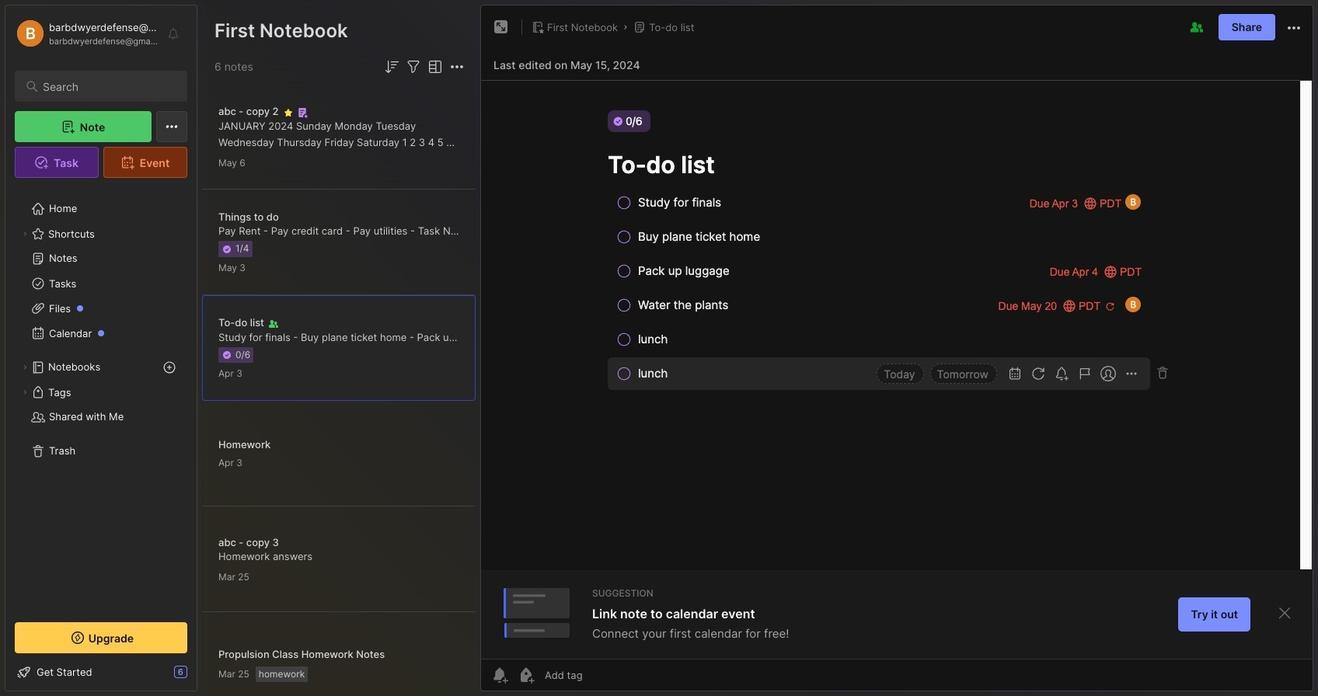 Task type: locate. For each thing, give the bounding box(es) containing it.
main element
[[0, 0, 202, 696]]

None search field
[[43, 77, 173, 96]]

View options field
[[423, 58, 445, 76]]

Sort options field
[[382, 58, 401, 76]]

tree inside main element
[[5, 187, 197, 609]]

1 horizontal spatial more actions field
[[1285, 17, 1304, 37]]

More actions field
[[1285, 17, 1304, 37], [448, 58, 466, 76]]

0 vertical spatial more actions image
[[1285, 19, 1304, 37]]

add tag image
[[517, 666, 536, 685]]

expand notebooks image
[[20, 363, 30, 372]]

tree
[[5, 187, 197, 609]]

more actions image
[[1285, 19, 1304, 37], [448, 58, 466, 76]]

none search field inside main element
[[43, 77, 173, 96]]

1 vertical spatial more actions field
[[448, 58, 466, 76]]

1 vertical spatial more actions image
[[448, 58, 466, 76]]

0 horizontal spatial more actions field
[[448, 58, 466, 76]]

Add tag field
[[543, 668, 661, 682]]

1 horizontal spatial more actions image
[[1285, 19, 1304, 37]]

0 horizontal spatial more actions image
[[448, 58, 466, 76]]

0 vertical spatial more actions field
[[1285, 17, 1304, 37]]

Search text field
[[43, 79, 173, 94]]

expand note image
[[492, 18, 511, 37]]



Task type: vqa. For each thing, say whether or not it's contained in the screenshot.
saved
no



Task type: describe. For each thing, give the bounding box(es) containing it.
add a reminder image
[[490, 666, 509, 685]]

add filters image
[[404, 58, 423, 76]]

Add filters field
[[404, 58, 423, 76]]

Help and Learning task checklist field
[[5, 660, 197, 685]]

Note Editor text field
[[481, 80, 1313, 571]]

Account field
[[15, 18, 159, 49]]

note window element
[[480, 5, 1314, 696]]

click to collapse image
[[196, 668, 208, 686]]

expand tags image
[[20, 388, 30, 397]]



